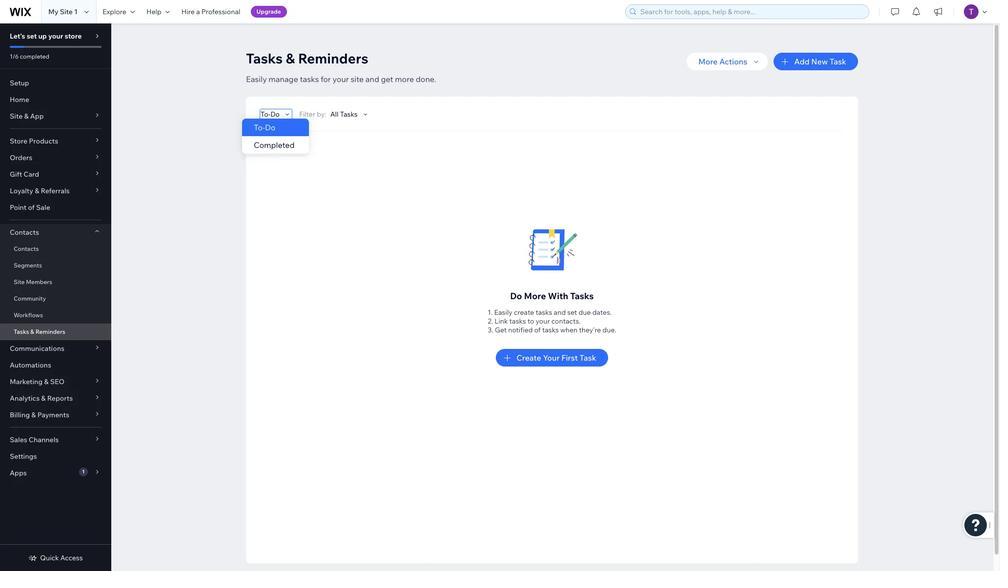 Task type: locate. For each thing, give the bounding box(es) containing it.
more left actions
[[698, 57, 718, 66]]

add
[[794, 57, 810, 66]]

your inside sidebar element
[[48, 32, 63, 41]]

1 horizontal spatial 1
[[82, 469, 85, 475]]

1 vertical spatial more
[[524, 290, 546, 302]]

automations
[[10, 361, 51, 370]]

0 horizontal spatial your
[[48, 32, 63, 41]]

0 vertical spatial easily
[[246, 74, 267, 84]]

set left up at the top left
[[27, 32, 37, 41]]

& right loyalty
[[35, 186, 39, 195]]

2 vertical spatial your
[[536, 317, 550, 326]]

0 vertical spatial your
[[48, 32, 63, 41]]

and inside the 1. easily create tasks and set due dates. 2. link tasks to your contacts. 3. get notified of tasks when they're due.
[[554, 308, 566, 317]]

0 horizontal spatial of
[[28, 203, 35, 212]]

do down to-do button
[[265, 123, 276, 132]]

all tasks
[[330, 110, 358, 119]]

help button
[[141, 0, 176, 23]]

& for billing & payments dropdown button
[[31, 411, 36, 419]]

of left sale
[[28, 203, 35, 212]]

and down with
[[554, 308, 566, 317]]

communications button
[[0, 340, 111, 357]]

sales channels button
[[0, 431, 111, 448]]

list box
[[242, 119, 309, 154]]

0 vertical spatial more
[[698, 57, 718, 66]]

& inside the marketing & seo dropdown button
[[44, 377, 49, 386]]

reminders
[[298, 50, 368, 67], [35, 328, 65, 335]]

do inside 'option'
[[265, 123, 276, 132]]

task right new
[[830, 57, 846, 66]]

& right billing
[[31, 411, 36, 419]]

1 vertical spatial set
[[567, 308, 577, 317]]

more up create
[[524, 290, 546, 302]]

0 vertical spatial do
[[271, 110, 280, 119]]

tasks & reminders up for
[[246, 50, 368, 67]]

tasks & reminders
[[246, 50, 368, 67], [14, 328, 65, 335]]

filter
[[299, 110, 315, 119]]

notified
[[508, 326, 533, 334]]

when
[[560, 326, 578, 334]]

1 horizontal spatial tasks & reminders
[[246, 50, 368, 67]]

home
[[10, 95, 29, 104]]

setup link
[[0, 75, 111, 91]]

1 vertical spatial contacts
[[14, 245, 39, 252]]

1 vertical spatial do
[[265, 123, 276, 132]]

seo
[[50, 377, 64, 386]]

3.
[[488, 326, 493, 334]]

to-do option
[[242, 119, 309, 136]]

orders
[[10, 153, 32, 162]]

0 horizontal spatial and
[[365, 74, 379, 84]]

card
[[24, 170, 39, 179]]

easily left the manage
[[246, 74, 267, 84]]

0 vertical spatial of
[[28, 203, 35, 212]]

contacts.
[[551, 317, 581, 326]]

contacts inside dropdown button
[[10, 228, 39, 237]]

to- inside 'option'
[[254, 123, 265, 132]]

easily
[[246, 74, 267, 84], [494, 308, 512, 317]]

sale
[[36, 203, 50, 212]]

access
[[60, 554, 83, 562]]

loyalty & referrals
[[10, 186, 70, 195]]

1 vertical spatial of
[[534, 326, 541, 334]]

your right up at the top left
[[48, 32, 63, 41]]

& left seo
[[44, 377, 49, 386]]

hire
[[181, 7, 195, 16]]

1 down settings link
[[82, 469, 85, 475]]

1 vertical spatial and
[[554, 308, 566, 317]]

reminders down workflows link
[[35, 328, 65, 335]]

1 horizontal spatial task
[[830, 57, 846, 66]]

do up create
[[510, 290, 522, 302]]

0 horizontal spatial tasks & reminders
[[14, 328, 65, 335]]

0 horizontal spatial reminders
[[35, 328, 65, 335]]

billing
[[10, 411, 30, 419]]

new
[[811, 57, 828, 66]]

& down workflows
[[30, 328, 34, 335]]

1 horizontal spatial more
[[698, 57, 718, 66]]

segments
[[14, 262, 42, 269]]

to
[[528, 317, 534, 326]]

0 vertical spatial to-
[[261, 110, 271, 119]]

site down segments
[[14, 278, 25, 286]]

& inside analytics & reports dropdown button
[[41, 394, 46, 403]]

loyalty & referrals button
[[0, 183, 111, 199]]

to-do inside 'option'
[[254, 123, 276, 132]]

1 vertical spatial easily
[[494, 308, 512, 317]]

& left app
[[24, 112, 29, 121]]

payments
[[37, 411, 69, 419]]

for
[[321, 74, 331, 84]]

& left the reports
[[41, 394, 46, 403]]

1 horizontal spatial set
[[567, 308, 577, 317]]

professional
[[201, 7, 240, 16]]

of
[[28, 203, 35, 212], [534, 326, 541, 334]]

1 vertical spatial tasks & reminders
[[14, 328, 65, 335]]

of inside sidebar element
[[28, 203, 35, 212]]

1 horizontal spatial your
[[333, 74, 349, 84]]

do up the completed on the left top
[[271, 110, 280, 119]]

upgrade
[[257, 8, 281, 15]]

2 horizontal spatial your
[[536, 317, 550, 326]]

0 vertical spatial task
[[830, 57, 846, 66]]

1 horizontal spatial reminders
[[298, 50, 368, 67]]

0 horizontal spatial easily
[[246, 74, 267, 84]]

0 horizontal spatial 1
[[74, 7, 78, 16]]

reports
[[47, 394, 73, 403]]

site & app
[[10, 112, 44, 121]]

Search for tools, apps, help & more... field
[[637, 5, 866, 19]]

0 horizontal spatial task
[[580, 353, 596, 363]]

tasks up due on the bottom right of the page
[[570, 290, 594, 302]]

home link
[[0, 91, 111, 108]]

1 horizontal spatial easily
[[494, 308, 512, 317]]

contacts button
[[0, 224, 111, 241]]

1.
[[488, 308, 493, 317]]

1 vertical spatial reminders
[[35, 328, 65, 335]]

set
[[27, 32, 37, 41], [567, 308, 577, 317]]

task right first
[[580, 353, 596, 363]]

contacts up segments
[[14, 245, 39, 252]]

do
[[271, 110, 280, 119], [265, 123, 276, 132], [510, 290, 522, 302]]

they're
[[579, 326, 601, 334]]

2 vertical spatial site
[[14, 278, 25, 286]]

your right to
[[536, 317, 550, 326]]

1 horizontal spatial of
[[534, 326, 541, 334]]

tasks up the manage
[[246, 50, 283, 67]]

do more with tasks
[[510, 290, 594, 302]]

easily right 1.
[[494, 308, 512, 317]]

to-do up the completed on the left top
[[261, 110, 280, 119]]

contacts down point of sale
[[10, 228, 39, 237]]

and
[[365, 74, 379, 84], [554, 308, 566, 317]]

& inside loyalty & referrals 'popup button'
[[35, 186, 39, 195]]

site inside dropdown button
[[10, 112, 23, 121]]

community
[[14, 295, 46, 302]]

my
[[48, 7, 58, 16]]

1 vertical spatial site
[[10, 112, 23, 121]]

1 horizontal spatial and
[[554, 308, 566, 317]]

0 vertical spatial to-do
[[261, 110, 280, 119]]

1 vertical spatial task
[[580, 353, 596, 363]]

tasks
[[300, 74, 319, 84], [536, 308, 552, 317], [509, 317, 526, 326], [542, 326, 559, 334]]

contacts
[[10, 228, 39, 237], [14, 245, 39, 252]]

0 vertical spatial set
[[27, 32, 37, 41]]

actions
[[719, 57, 747, 66]]

0 vertical spatial reminders
[[298, 50, 368, 67]]

1 vertical spatial to-
[[254, 123, 265, 132]]

more
[[698, 57, 718, 66], [524, 290, 546, 302]]

site right my
[[60, 7, 73, 16]]

1 right my
[[74, 7, 78, 16]]

set left due on the bottom right of the page
[[567, 308, 577, 317]]

1 vertical spatial 1
[[82, 469, 85, 475]]

create
[[514, 308, 534, 317]]

completed
[[254, 140, 295, 150]]

site down home
[[10, 112, 23, 121]]

1
[[74, 7, 78, 16], [82, 469, 85, 475]]

tasks down workflows
[[14, 328, 29, 335]]

& inside tasks & reminders link
[[30, 328, 34, 335]]

1/6 completed
[[10, 53, 49, 60]]

to- up the completed on the left top
[[261, 110, 271, 119]]

& inside site & app dropdown button
[[24, 112, 29, 121]]

of right to
[[534, 326, 541, 334]]

list box containing to-do
[[242, 119, 309, 154]]

and left get
[[365, 74, 379, 84]]

quick access
[[40, 554, 83, 562]]

0 horizontal spatial more
[[524, 290, 546, 302]]

manage
[[269, 74, 298, 84]]

tasks & reminders up communications
[[14, 328, 65, 335]]

gift card
[[10, 170, 39, 179]]

all
[[330, 110, 339, 119]]

site
[[60, 7, 73, 16], [10, 112, 23, 121], [14, 278, 25, 286]]

to- down to-do button
[[254, 123, 265, 132]]

your
[[543, 353, 560, 363]]

0 horizontal spatial set
[[27, 32, 37, 41]]

to-do
[[261, 110, 280, 119], [254, 123, 276, 132]]

1 vertical spatial to-do
[[254, 123, 276, 132]]

0 vertical spatial contacts
[[10, 228, 39, 237]]

to-do down to-do button
[[254, 123, 276, 132]]

&
[[286, 50, 295, 67], [24, 112, 29, 121], [35, 186, 39, 195], [30, 328, 34, 335], [44, 377, 49, 386], [41, 394, 46, 403], [31, 411, 36, 419]]

workflows link
[[0, 307, 111, 324]]

& inside billing & payments dropdown button
[[31, 411, 36, 419]]

your right for
[[333, 74, 349, 84]]

point of sale link
[[0, 199, 111, 216]]

0 vertical spatial and
[[365, 74, 379, 84]]

tasks left to
[[509, 317, 526, 326]]

tasks right to
[[536, 308, 552, 317]]

reminders up for
[[298, 50, 368, 67]]

0 vertical spatial site
[[60, 7, 73, 16]]

due
[[579, 308, 591, 317]]

completed
[[20, 53, 49, 60]]

marketing
[[10, 377, 43, 386]]

setup
[[10, 79, 29, 87]]



Task type: describe. For each thing, give the bounding box(es) containing it.
& for analytics & reports dropdown button at the bottom left
[[41, 394, 46, 403]]

apps
[[10, 469, 27, 477]]

billing & payments
[[10, 411, 69, 419]]

automations link
[[0, 357, 111, 373]]

more inside button
[[698, 57, 718, 66]]

contacts for contacts link
[[14, 245, 39, 252]]

tasks left when
[[542, 326, 559, 334]]

analytics & reports
[[10, 394, 73, 403]]

point
[[10, 203, 27, 212]]

by:
[[317, 110, 326, 119]]

site
[[351, 74, 364, 84]]

1. easily create tasks and set due dates. 2. link tasks to your contacts. 3. get notified of tasks when they're due.
[[488, 308, 616, 334]]

set inside sidebar element
[[27, 32, 37, 41]]

hire a professional
[[181, 7, 240, 16]]

site members link
[[0, 274, 111, 290]]

easily inside the 1. easily create tasks and set due dates. 2. link tasks to your contacts. 3. get notified of tasks when they're due.
[[494, 308, 512, 317]]

do for to-do 'option'
[[265, 123, 276, 132]]

first
[[561, 353, 578, 363]]

orders button
[[0, 149, 111, 166]]

to-do for to-do 'option'
[[254, 123, 276, 132]]

up
[[38, 32, 47, 41]]

explore
[[102, 7, 126, 16]]

settings link
[[0, 448, 111, 465]]

sidebar element
[[0, 23, 111, 571]]

members
[[26, 278, 52, 286]]

add new task
[[794, 57, 846, 66]]

site members
[[14, 278, 52, 286]]

store
[[10, 137, 27, 145]]

let's
[[10, 32, 25, 41]]

more
[[395, 74, 414, 84]]

community link
[[0, 290, 111, 307]]

marketing & seo button
[[0, 373, 111, 390]]

your inside the 1. easily create tasks and set due dates. 2. link tasks to your contacts. 3. get notified of tasks when they're due.
[[536, 317, 550, 326]]

contacts for contacts dropdown button
[[10, 228, 39, 237]]

a
[[196, 7, 200, 16]]

add new task button
[[774, 53, 858, 70]]

to- for to-do 'option'
[[254, 123, 265, 132]]

site & app button
[[0, 108, 111, 124]]

gift
[[10, 170, 22, 179]]

more actions button
[[687, 53, 768, 70]]

filter by:
[[299, 110, 326, 119]]

set inside the 1. easily create tasks and set due dates. 2. link tasks to your contacts. 3. get notified of tasks when they're due.
[[567, 308, 577, 317]]

products
[[29, 137, 58, 145]]

site for site members
[[14, 278, 25, 286]]

billing & payments button
[[0, 407, 111, 423]]

workflows
[[14, 311, 43, 319]]

create
[[517, 353, 541, 363]]

of inside the 1. easily create tasks and set due dates. 2. link tasks to your contacts. 3. get notified of tasks when they're due.
[[534, 326, 541, 334]]

tasks right all
[[340, 110, 358, 119]]

all tasks button
[[330, 110, 369, 119]]

store products button
[[0, 133, 111, 149]]

analytics & reports button
[[0, 390, 111, 407]]

& for tasks & reminders link
[[30, 328, 34, 335]]

tasks & reminders inside sidebar element
[[14, 328, 65, 335]]

gift card button
[[0, 166, 111, 183]]

create your first task
[[517, 353, 596, 363]]

channels
[[29, 435, 59, 444]]

store products
[[10, 137, 58, 145]]

dates.
[[592, 308, 612, 317]]

create your first task button
[[496, 349, 608, 367]]

do for to-do button
[[271, 110, 280, 119]]

2 vertical spatial do
[[510, 290, 522, 302]]

easily manage tasks for your site and get more done.
[[246, 74, 436, 84]]

with
[[548, 290, 568, 302]]

& up the manage
[[286, 50, 295, 67]]

sales channels
[[10, 435, 59, 444]]

to-do for to-do button
[[261, 110, 280, 119]]

analytics
[[10, 394, 40, 403]]

communications
[[10, 344, 64, 353]]

hire a professional link
[[176, 0, 246, 23]]

marketing & seo
[[10, 377, 64, 386]]

store
[[65, 32, 82, 41]]

tasks & reminders link
[[0, 324, 111, 340]]

more actions
[[698, 57, 747, 66]]

& for the marketing & seo dropdown button
[[44, 377, 49, 386]]

app
[[30, 112, 44, 121]]

referrals
[[41, 186, 70, 195]]

point of sale
[[10, 203, 50, 212]]

site for site & app
[[10, 112, 23, 121]]

0 vertical spatial tasks & reminders
[[246, 50, 368, 67]]

& for loyalty & referrals 'popup button'
[[35, 186, 39, 195]]

loyalty
[[10, 186, 33, 195]]

done.
[[416, 74, 436, 84]]

2.
[[488, 317, 493, 326]]

quick access button
[[28, 554, 83, 562]]

tasks left for
[[300, 74, 319, 84]]

0 vertical spatial 1
[[74, 7, 78, 16]]

tasks inside sidebar element
[[14, 328, 29, 335]]

settings
[[10, 452, 37, 461]]

& for site & app dropdown button
[[24, 112, 29, 121]]

1 vertical spatial your
[[333, 74, 349, 84]]

link
[[495, 317, 508, 326]]

to-do button
[[261, 110, 291, 119]]

my site 1
[[48, 7, 78, 16]]

upgrade button
[[251, 6, 287, 18]]

to- for to-do button
[[261, 110, 271, 119]]

1 inside sidebar element
[[82, 469, 85, 475]]

reminders inside sidebar element
[[35, 328, 65, 335]]

get
[[495, 326, 507, 334]]



Task type: vqa. For each thing, say whether or not it's contained in the screenshot.
MANAGE MEMBER INFO
no



